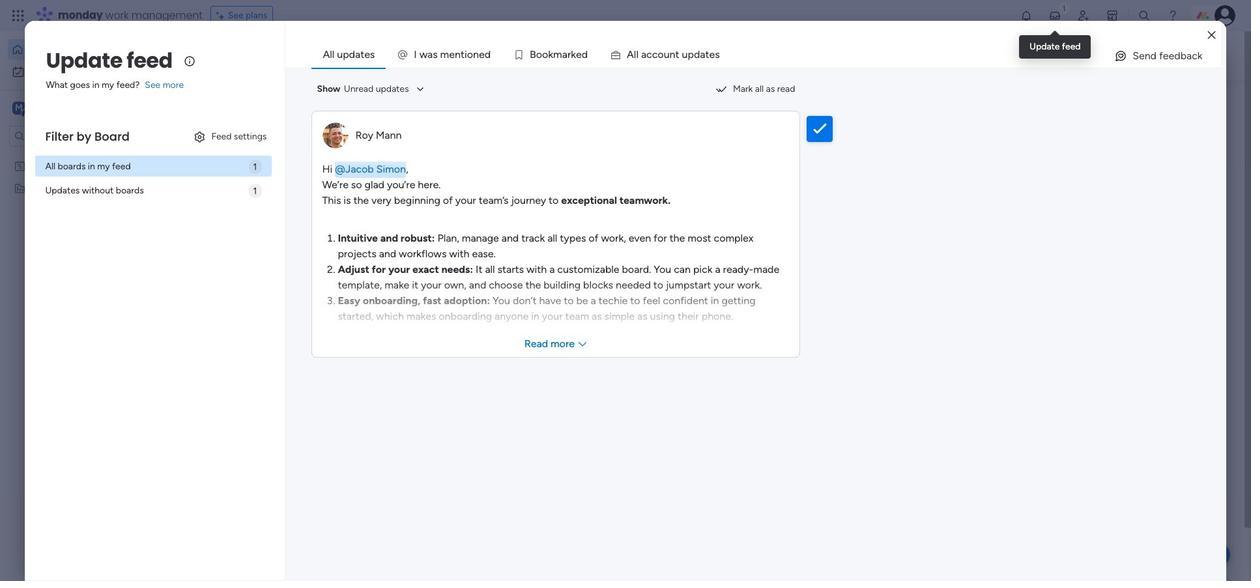 Task type: vqa. For each thing, say whether or not it's contained in the screenshot.
1 element on the left of page
yes



Task type: describe. For each thing, give the bounding box(es) containing it.
0 vertical spatial option
[[8, 39, 158, 60]]

see plans image
[[216, 8, 228, 23]]

workspace selection element
[[12, 100, 109, 117]]

v2 user feedback image
[[1008, 48, 1018, 63]]

0 vertical spatial workspace image
[[12, 101, 25, 115]]

quick search results list box
[[241, 122, 966, 295]]

roy mann image
[[271, 355, 297, 381]]

component image
[[436, 258, 448, 270]]

add to favorites image
[[571, 238, 584, 251]]

public board image
[[436, 238, 451, 252]]

select product image
[[12, 9, 25, 22]]

search everything image
[[1138, 9, 1151, 22]]

2 vertical spatial option
[[0, 154, 166, 157]]

1 horizontal spatial workspace image
[[262, 528, 293, 560]]

invite members image
[[1078, 9, 1091, 22]]



Task type: locate. For each thing, give the bounding box(es) containing it.
workspace image
[[12, 101, 25, 115], [262, 528, 293, 560]]

0 horizontal spatial workspace image
[[12, 101, 25, 115]]

close image
[[1208, 30, 1216, 40]]

Search in workspace field
[[27, 129, 109, 144]]

1 image
[[1059, 1, 1070, 15]]

list box
[[0, 152, 166, 375]]

1 vertical spatial workspace image
[[262, 528, 293, 560]]

jacob simon image
[[1215, 5, 1236, 26]]

1 element
[[372, 310, 388, 326]]

give feedback image
[[1115, 50, 1128, 63]]

notifications image
[[1020, 9, 1033, 22]]

tab
[[312, 42, 386, 68]]

update feed image
[[1049, 9, 1062, 22]]

tab list
[[312, 42, 1221, 68]]

help image
[[1167, 9, 1180, 22]]

v2 bolt switch image
[[1110, 49, 1117, 63]]

1 vertical spatial option
[[8, 61, 158, 82]]

option
[[8, 39, 158, 60], [8, 61, 158, 82], [0, 154, 166, 157]]

monday marketplace image
[[1106, 9, 1119, 22]]

remove from favorites image
[[392, 238, 405, 251]]



